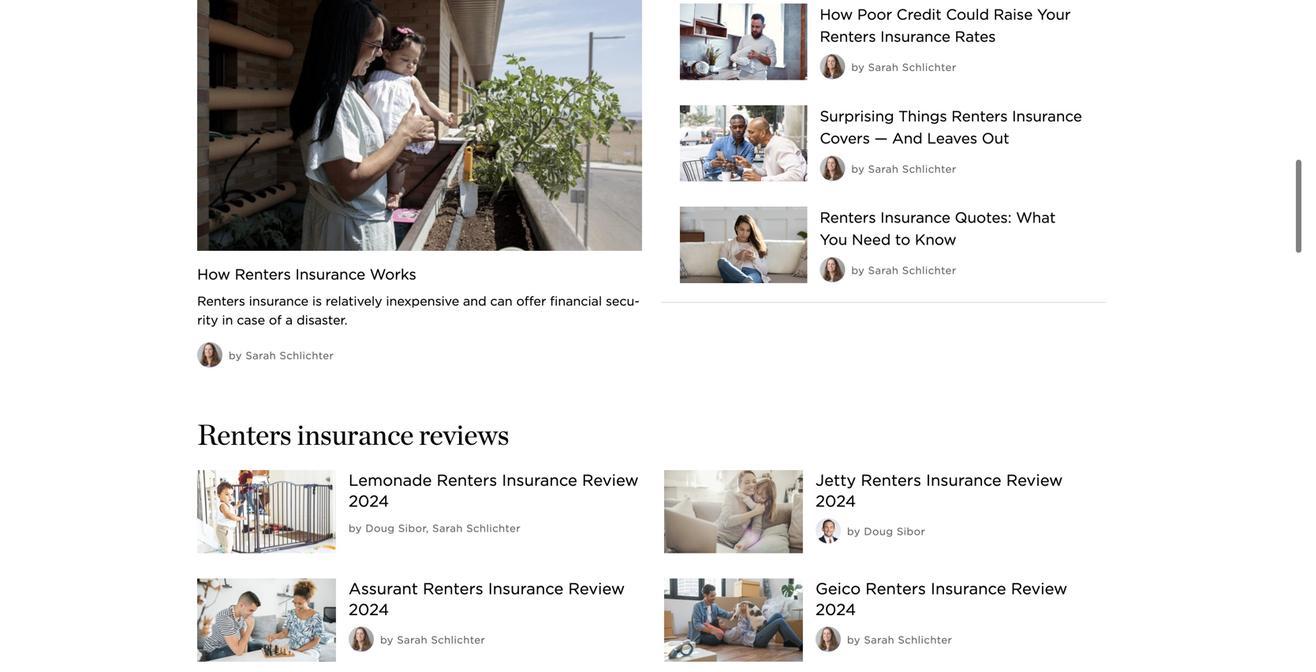 Task type: describe. For each thing, give the bounding box(es) containing it.
rity
[[197, 293, 640, 328]]

sarah schlichter's profile picture image for renters insurance quotes: what you need to know
[[820, 257, 845, 283]]

renters inside lemonade renters insurance review 2024
[[437, 471, 497, 490]]

insurance inside geico renters insurance review 2024
[[931, 580, 1006, 598]]

of
[[269, 312, 282, 328]]

sibor for by doug sibor
[[897, 525, 926, 538]]

insurance inside the surprising things renters insurance covers — and leaves out
[[1012, 107, 1082, 125]]

schlichter for assurant
[[431, 634, 485, 646]]

doug for by doug sibor
[[864, 525, 894, 538]]

renters insurance is relatively inexpensive and can offer financial secu rity in case of a disaster.
[[197, 293, 640, 328]]

review for lemonade renters insurance review 2024
[[582, 471, 639, 490]]

2024 for geico renters insurance review 2024
[[816, 600, 856, 619]]

2024 for assurant renters insurance review 2024
[[349, 600, 389, 619]]

by for geico renters insurance review 2024
[[847, 634, 861, 646]]

renters insurance quotes: what you need to know
[[820, 209, 1056, 249]]

is
[[312, 293, 322, 309]]

how for how renters insurance works
[[197, 265, 230, 283]]

quotes:
[[955, 209, 1012, 226]]

offer
[[516, 293, 546, 309]]

insurance for reviews
[[297, 418, 414, 452]]

by down "lemonade"
[[349, 522, 362, 535]]

need
[[852, 231, 891, 249]]

lemonade renters insurance review 2024
[[349, 471, 639, 511]]

by sarah schlichter down of
[[229, 349, 334, 362]]

sarah schlichter link down "a"
[[246, 349, 334, 362]]

doug sibor's profile picture image
[[816, 518, 841, 544]]

jetty insurance review 2017 image
[[664, 470, 803, 554]]

covers
[[820, 129, 870, 147]]

financial
[[550, 293, 602, 309]]

secu
[[606, 293, 640, 309]]

reviews
[[419, 418, 509, 452]]

and
[[463, 293, 487, 309]]

can
[[490, 293, 513, 309]]

poor
[[858, 6, 892, 23]]

sarah schlichter link down lemonade renters insurance review 2024 link
[[432, 522, 521, 535]]

by down in
[[229, 349, 242, 362]]

2024 for jetty renters insurance review 2024
[[816, 492, 856, 511]]

assurant renters insurance review 2024 link
[[349, 580, 625, 619]]

schlichter for renters
[[902, 264, 957, 277]]

renters insurance reviews
[[197, 418, 509, 452]]

renters inside geico renters insurance review 2024
[[866, 580, 926, 598]]

out
[[982, 129, 1010, 147]]

renters inside the surprising things renters insurance covers — and leaves out
[[952, 107, 1008, 125]]

assurant renters insurance review 2024
[[349, 580, 625, 619]]

insurance inside jetty renters insurance review 2024
[[926, 471, 1002, 490]]

insurance inside lemonade renters insurance review 2024
[[502, 471, 578, 490]]

renters inside renters insurance is relatively inexpensive and can offer financial secu rity in case of a disaster.
[[197, 293, 245, 309]]

doug sibor link for by doug sibor
[[864, 525, 926, 538]]

by for jetty renters insurance review 2024
[[847, 525, 861, 538]]

credit
[[897, 6, 942, 23]]

,
[[426, 522, 429, 535]]

by sarah schlichter for surprising
[[852, 163, 957, 175]]

how poor credit could raise your renters insurance rates link
[[820, 4, 1087, 48]]

case
[[237, 312, 265, 328]]

your
[[1037, 6, 1071, 23]]

renters inside "how poor credit could raise your renters insurance rates"
[[820, 28, 876, 45]]

by for assurant renters insurance review 2024
[[380, 634, 394, 646]]

doug sibor link for ,
[[366, 522, 426, 535]]

schlichter for geico
[[898, 634, 953, 646]]

sarah schlichter's profile picture image for surprising things renters insurance covers — and leaves out
[[820, 156, 845, 181]]

assurant
[[349, 580, 418, 598]]

schlichter for how
[[902, 61, 957, 73]]

insurance inside renters insurance quotes: what you need to know
[[881, 209, 951, 226]]

surprising things renters insurance covers — and leaves out link
[[820, 105, 1087, 149]]

sarah schlichter's profile picture image for geico renters insurance review 2024
[[816, 627, 841, 652]]

and
[[892, 129, 923, 147]]

how renters insurance works
[[197, 265, 416, 283]]

sarah for renters
[[868, 264, 899, 277]]

what
[[1016, 209, 1056, 226]]

jetty
[[816, 471, 856, 490]]

sarah for how
[[868, 61, 899, 73]]

relatively
[[326, 293, 382, 309]]



Task type: vqa. For each thing, say whether or not it's contained in the screenshot.
by related to Renters Insurance Quotes: What You Need to Know
yes



Task type: locate. For each thing, give the bounding box(es) containing it.
0 vertical spatial how
[[820, 6, 853, 23]]

how for how poor credit could raise your renters insurance rates
[[820, 6, 853, 23]]

sarah schlichter link down and
[[868, 163, 957, 175]]

doug sibor link down "lemonade"
[[366, 522, 426, 535]]

how up in
[[197, 265, 230, 283]]

2024 inside geico renters insurance review 2024
[[816, 600, 856, 619]]

sarah schlichter's profile picture image
[[820, 54, 845, 79], [820, 156, 845, 181], [820, 257, 845, 283], [197, 342, 222, 368], [349, 627, 374, 652], [816, 627, 841, 652]]

review inside lemonade renters insurance review 2024
[[582, 471, 639, 490]]

could
[[946, 6, 989, 23]]

jetty renters insurance review 2024 link
[[816, 471, 1063, 511]]

how poor credit could raise your renters insurance rates
[[820, 6, 1071, 45]]

inexpensive
[[386, 293, 459, 309]]

2024 down jetty
[[816, 492, 856, 511]]

1 vertical spatial how
[[197, 265, 230, 283]]

by sarah schlichter for assurant
[[380, 634, 485, 646]]

sarah schlichter link for how
[[868, 61, 957, 73]]

by
[[852, 61, 865, 73], [852, 163, 865, 175], [852, 264, 865, 277], [229, 349, 242, 362], [349, 522, 362, 535], [847, 525, 861, 538], [380, 634, 394, 646], [847, 634, 861, 646]]

know
[[915, 231, 957, 249]]

doug right doug sibor's profile picture in the right of the page
[[864, 525, 894, 538]]

schlichter down and
[[902, 163, 957, 175]]

by for surprising things renters insurance covers — and leaves out
[[852, 163, 865, 175]]

review for jetty renters insurance review 2024
[[1007, 471, 1063, 490]]

you
[[820, 231, 848, 249]]

rates
[[955, 28, 996, 45]]

by down need
[[852, 264, 865, 277]]

by up surprising on the top of page
[[852, 61, 865, 73]]

insurance inside renters insurance is relatively inexpensive and can offer financial secu rity in case of a disaster.
[[249, 293, 309, 309]]

review for assurant renters insurance review 2024
[[569, 580, 625, 598]]

sarah right ,
[[432, 522, 463, 535]]

sarah schlichter link down geico renters insurance review 2024 link
[[864, 634, 953, 646]]

2024 for lemonade renters insurance review 2024
[[349, 492, 389, 511]]

geico renters insurance review 2024 link
[[816, 580, 1068, 619]]

by doug sibor , sarah schlichter
[[349, 522, 521, 535]]

1 horizontal spatial doug sibor link
[[864, 525, 926, 538]]

to
[[895, 231, 911, 249]]

sarah down assurant
[[397, 634, 428, 646]]

insurance for is
[[249, 293, 309, 309]]

by for how poor credit could raise your renters insurance rates
[[852, 61, 865, 73]]

by down the geico
[[847, 634, 861, 646]]

0 horizontal spatial how
[[197, 265, 230, 283]]

surprising
[[820, 107, 894, 125]]

by sarah schlichter for renters
[[852, 264, 957, 277]]

by sarah schlichter
[[852, 61, 957, 73], [852, 163, 957, 175], [852, 264, 957, 277], [229, 349, 334, 362], [380, 634, 485, 646], [847, 634, 953, 646]]

2024 inside jetty renters insurance review 2024
[[816, 492, 856, 511]]

leaves
[[927, 129, 978, 147]]

2024 inside lemonade renters insurance review 2024
[[349, 492, 389, 511]]

sarah for geico
[[864, 634, 895, 646]]

by right doug sibor's profile picture in the right of the page
[[847, 525, 861, 538]]

insurance up "lemonade"
[[297, 418, 414, 452]]

renters inside assurant renters insurance review 2024
[[423, 580, 483, 598]]

how inside "how poor credit could raise your renters insurance rates"
[[820, 6, 853, 23]]

doug
[[366, 522, 395, 535], [864, 525, 894, 538]]

disaster.
[[297, 312, 348, 328]]

doug sibor link down jetty renters insurance review 2024
[[864, 525, 926, 538]]

renters inside jetty renters insurance review 2024
[[861, 471, 922, 490]]

sarah down the —
[[868, 163, 899, 175]]

by sarah schlichter down geico renters insurance review 2024 link
[[847, 634, 953, 646]]

by sarah schlichter for geico
[[847, 634, 953, 646]]

by doug sibor
[[847, 525, 926, 538]]

sarah schlichter link up things
[[868, 61, 957, 73]]

1 horizontal spatial how
[[820, 6, 853, 23]]

geico renters insurance review 2024
[[816, 580, 1068, 619]]

sarah schlichter's profile picture image down covers
[[820, 156, 845, 181]]

sarah down case
[[246, 349, 276, 362]]

sarah schlichter's profile picture image down you
[[820, 257, 845, 283]]

a
[[286, 312, 293, 328]]

schlichter down disaster.
[[280, 349, 334, 362]]

sarah schlichter's profile picture image down the geico
[[816, 627, 841, 652]]

sarah schlichter's profile picture image for how poor credit could raise your renters insurance rates
[[820, 54, 845, 79]]

insurance inside "how poor credit could raise your renters insurance rates"
[[881, 28, 951, 45]]

sarah schlichter's profile picture image for assurant renters insurance review 2024
[[349, 627, 374, 652]]

sarah down the poor
[[868, 61, 899, 73]]

sarah schlichter link for geico
[[864, 634, 953, 646]]

sarah schlichter's profile picture image down assurant
[[349, 627, 374, 652]]

in
[[222, 312, 233, 328]]

doug sibor link
[[366, 522, 426, 535], [864, 525, 926, 538]]

surprising things renters insurance covers — and leaves out image
[[680, 105, 807, 182]]

renters insurance quotes: what you need to know image
[[680, 207, 807, 283]]

renters insurance quotes: what you need to know link
[[820, 207, 1087, 251]]

review for geico renters insurance review 2024
[[1011, 580, 1068, 598]]

renters
[[820, 28, 876, 45], [952, 107, 1008, 125], [820, 209, 876, 226], [235, 265, 291, 283], [197, 293, 245, 309], [197, 418, 292, 452], [437, 471, 497, 490], [861, 471, 922, 490], [423, 580, 483, 598], [866, 580, 926, 598]]

sibor down "lemonade"
[[398, 522, 426, 535]]

raise
[[994, 6, 1033, 23]]

works
[[370, 265, 416, 283]]

0 horizontal spatial sibor
[[398, 522, 426, 535]]

surprising things renters insurance covers — and leaves out
[[820, 107, 1082, 147]]

sarah schlichter link for surprising
[[868, 163, 957, 175]]

1 horizontal spatial sibor
[[897, 525, 926, 538]]

lemonade
[[349, 471, 432, 490]]

doug for by doug sibor , sarah schlichter
[[366, 522, 395, 535]]

by down assurant
[[380, 634, 394, 646]]

sarah down geico renters insurance review 2024 link
[[864, 634, 895, 646]]

0 horizontal spatial doug
[[366, 522, 395, 535]]

lemonade renters insurance review 2024 link
[[349, 471, 639, 511]]

review inside jetty renters insurance review 2024
[[1007, 471, 1063, 490]]

sarah schlichter link for renters
[[868, 264, 957, 277]]

geico
[[816, 580, 861, 598]]

sarah schlichter link down assurant renters insurance review 2024
[[397, 634, 485, 646]]

schlichter
[[902, 61, 957, 73], [902, 163, 957, 175], [902, 264, 957, 277], [280, 349, 334, 362], [466, 522, 521, 535], [431, 634, 485, 646], [898, 634, 953, 646]]

sarah
[[868, 61, 899, 73], [868, 163, 899, 175], [868, 264, 899, 277], [246, 349, 276, 362], [432, 522, 463, 535], [397, 634, 428, 646], [864, 634, 895, 646]]

insurance inside assurant renters insurance review 2024
[[488, 580, 564, 598]]

sibor for by doug sibor , sarah schlichter
[[398, 522, 426, 535]]

insurance up of
[[249, 293, 309, 309]]

insurance
[[249, 293, 309, 309], [297, 418, 414, 452]]

sibor down jetty renters insurance review 2024
[[897, 525, 926, 538]]

by sarah schlichter up things
[[852, 61, 957, 73]]

by down covers
[[852, 163, 865, 175]]

doug left ,
[[366, 522, 395, 535]]

0 vertical spatial insurance
[[249, 293, 309, 309]]

renters inside renters insurance quotes: what you need to know
[[820, 209, 876, 226]]

2024
[[349, 492, 389, 511], [816, 492, 856, 511], [349, 600, 389, 619], [816, 600, 856, 619]]

review inside geico renters insurance review 2024
[[1011, 580, 1068, 598]]

sibor
[[398, 522, 426, 535], [897, 525, 926, 538]]

by sarah schlichter down assurant renters insurance review 2024 link
[[380, 634, 485, 646]]

0 horizontal spatial doug sibor link
[[366, 522, 426, 535]]

schlichter down assurant renters insurance review 2024
[[431, 634, 485, 646]]

by sarah schlichter down and
[[852, 163, 957, 175]]

how left the poor
[[820, 6, 853, 23]]

sarah for assurant
[[397, 634, 428, 646]]

sarah down need
[[868, 264, 899, 277]]

by sarah schlichter for how
[[852, 61, 957, 73]]

—
[[875, 129, 888, 147]]

by sarah schlichter down to
[[852, 264, 957, 277]]

2024 down the geico
[[816, 600, 856, 619]]

insurance
[[881, 28, 951, 45], [1012, 107, 1082, 125], [881, 209, 951, 226], [295, 265, 365, 283], [502, 471, 578, 490], [926, 471, 1002, 490], [488, 580, 564, 598], [931, 580, 1006, 598]]

jetty renters insurance review 2024
[[816, 471, 1063, 511]]

sarah schlichter link down to
[[868, 264, 957, 277]]

how
[[820, 6, 853, 23], [197, 265, 230, 283]]

2024 inside assurant renters insurance review 2024
[[349, 600, 389, 619]]

1 horizontal spatial doug
[[864, 525, 894, 538]]

by for renters insurance quotes: what you need to know
[[852, 264, 865, 277]]

review inside assurant renters insurance review 2024
[[569, 580, 625, 598]]

schlichter down the know
[[902, 264, 957, 277]]

sarah schlichter link for assurant
[[397, 634, 485, 646]]

schlichter down geico renters insurance review 2024 link
[[898, 634, 953, 646]]

things
[[899, 107, 947, 125]]

2024 down "lemonade"
[[349, 492, 389, 511]]

schlichter down lemonade renters insurance review 2024 link
[[466, 522, 521, 535]]

schlichter for surprising
[[902, 163, 957, 175]]

review
[[582, 471, 639, 490], [1007, 471, 1063, 490], [569, 580, 625, 598], [1011, 580, 1068, 598]]

sarah for surprising
[[868, 163, 899, 175]]

sarah schlichter's profile picture image up surprising on the top of page
[[820, 54, 845, 79]]

sarah schlichter link
[[868, 61, 957, 73], [868, 163, 957, 175], [868, 264, 957, 277], [246, 349, 334, 362], [432, 522, 521, 535], [397, 634, 485, 646], [864, 634, 953, 646]]

sarah schlichter's profile picture image down in
[[197, 342, 222, 368]]

1 vertical spatial insurance
[[297, 418, 414, 452]]

schlichter down "how poor credit could raise your renters insurance rates"
[[902, 61, 957, 73]]

2024 down assurant
[[349, 600, 389, 619]]



